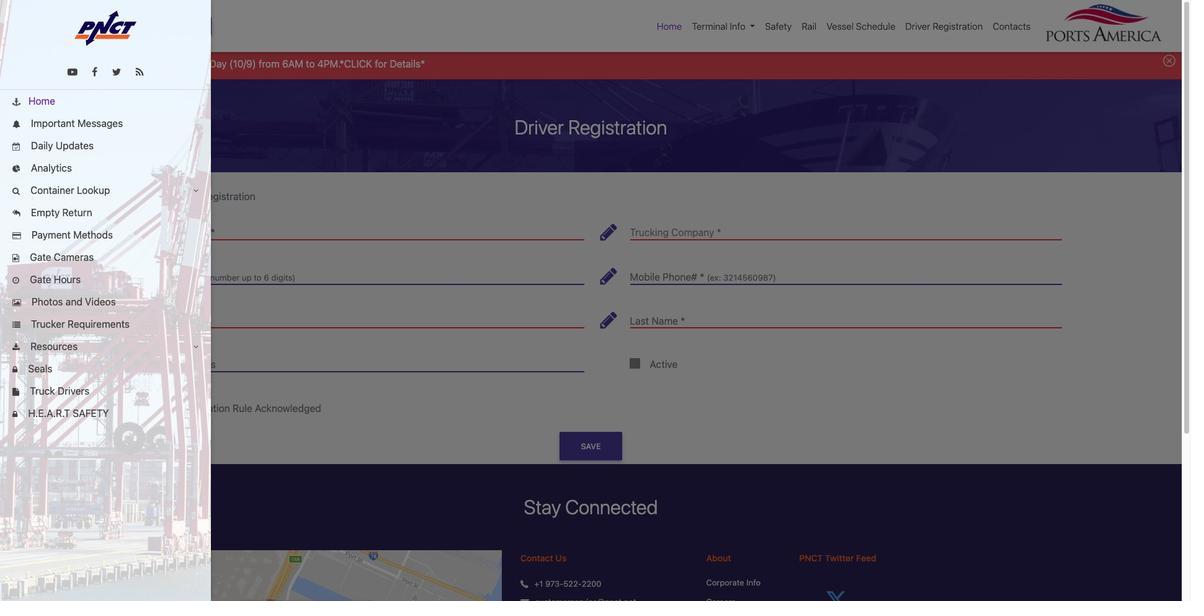 Task type: describe. For each thing, give the bounding box(es) containing it.
photos and videos
[[29, 297, 116, 308]]

pie chart image
[[12, 166, 20, 174]]

pnct twitter feed
[[799, 553, 876, 564]]

rail link
[[797, 14, 822, 38]]

last name *
[[630, 316, 685, 327]]

important messages
[[28, 118, 123, 129]]

analytics link
[[0, 157, 211, 179]]

anchor image
[[12, 99, 20, 107]]

be
[[108, 58, 120, 69]]

1 horizontal spatial driver registration
[[515, 115, 667, 139]]

1 horizontal spatial registration
[[568, 115, 667, 139]]

search image
[[12, 188, 20, 196]]

container
[[30, 185, 74, 196]]

trucker
[[31, 319, 65, 330]]

gate hours
[[27, 274, 81, 285]]

acknowledged
[[255, 403, 321, 414]]

vessel
[[827, 20, 854, 32]]

contact
[[521, 553, 553, 564]]

digits)
[[271, 273, 296, 283]]

open
[[122, 58, 145, 69]]

safety link
[[760, 14, 797, 38]]

payment methods link
[[0, 224, 211, 246]]

lookup
[[77, 185, 110, 196]]

Trucking Company * text field
[[630, 217, 1062, 240]]

driver registration link
[[900, 14, 988, 38]]

schedule
[[856, 20, 895, 32]]

analytics
[[28, 163, 72, 174]]

truck drivers link
[[0, 380, 211, 403]]

contact us
[[521, 553, 566, 564]]

methods
[[73, 230, 113, 241]]

address
[[179, 359, 216, 370]]

clock o image
[[12, 277, 19, 285]]

and
[[66, 297, 82, 308]]

sealink# * (a number up to 6 digits)
[[152, 272, 296, 283]]

daily updates
[[28, 140, 94, 151]]

trucker requirements
[[28, 319, 130, 330]]

gate for gate hours
[[30, 274, 51, 285]]

rule
[[233, 403, 252, 414]]

pnct will be open on columbus day (10/9) from 6am to 4pm.*click for details* alert
[[0, 46, 1182, 79]]

* left "(a"
[[193, 272, 198, 283]]

cameras
[[54, 252, 94, 263]]

* for last name *
[[681, 316, 685, 327]]

0 horizontal spatial driver
[[172, 191, 199, 202]]

to inside alert
[[306, 58, 315, 69]]

twitter image
[[112, 67, 121, 77]]

company
[[671, 227, 714, 238]]

day
[[209, 58, 227, 69]]

active
[[650, 359, 678, 370]]

contacts
[[993, 20, 1031, 32]]

2 vertical spatial driver registration
[[172, 191, 255, 202]]

* for first name *
[[203, 316, 208, 327]]

photos and videos link
[[0, 291, 211, 313]]

truck drivers
[[27, 386, 89, 397]]

gate hours link
[[0, 269, 211, 291]]

container lookup link
[[0, 179, 211, 202]]

hours
[[54, 274, 81, 285]]

payment methods
[[29, 230, 113, 241]]

calendar check o image
[[12, 143, 20, 151]]

trucker requirements link
[[0, 313, 211, 336]]

4pm.*click
[[317, 58, 372, 69]]

pnct for pnct twitter feed
[[799, 553, 823, 564]]

videos
[[85, 297, 116, 308]]

1 horizontal spatial driver
[[515, 115, 564, 139]]

h.e.a.r.t
[[28, 408, 70, 419]]

bell image
[[12, 121, 20, 129]]

updates
[[56, 140, 94, 151]]

empty return link
[[0, 202, 211, 224]]

download image
[[12, 344, 20, 352]]

seals
[[26, 364, 52, 375]]

list image
[[12, 322, 20, 330]]

* for scac code *
[[211, 227, 215, 238]]

violation
[[191, 403, 230, 414]]

safety
[[73, 408, 109, 419]]

to inside sealink# * (a number up to 6 digits)
[[254, 273, 262, 283]]

gate cameras link
[[0, 246, 211, 269]]

scac code *
[[152, 227, 215, 238]]

0 horizontal spatial home
[[28, 96, 55, 107]]

youtube play image
[[67, 67, 77, 77]]

pnct will be open on columbus day (10/9) from 6am to 4pm.*click for details* link
[[63, 56, 425, 71]]

about
[[706, 553, 731, 564]]

seals link
[[0, 358, 211, 380]]

trucking
[[630, 227, 669, 238]]

photo image
[[12, 300, 21, 308]]

container lookup
[[28, 185, 110, 196]]

6am
[[282, 58, 303, 69]]

close image
[[1163, 55, 1176, 67]]

0 vertical spatial home
[[657, 20, 682, 32]]

reply all image
[[12, 210, 20, 218]]

gate cameras
[[27, 252, 94, 263]]

drivers
[[58, 386, 89, 397]]

return
[[62, 207, 92, 218]]



Task type: vqa. For each thing, say whether or not it's contained in the screenshot.
Safety link
yes



Task type: locate. For each thing, give the bounding box(es) containing it.
important
[[31, 118, 75, 129]]

1 vertical spatial home link
[[0, 90, 211, 112]]

gate
[[30, 252, 51, 263], [30, 274, 51, 285]]

pnct inside alert
[[63, 58, 89, 69]]

1 vertical spatial angle down image
[[193, 344, 199, 352]]

0 vertical spatial pnct
[[63, 58, 89, 69]]

* down "(a"
[[203, 316, 208, 327]]

important messages link
[[0, 112, 211, 135]]

twitter
[[825, 553, 854, 564]]

1 vertical spatial driver
[[515, 115, 564, 139]]

* right code
[[211, 227, 215, 238]]

stay connected
[[524, 496, 658, 519]]

2 horizontal spatial registration
[[933, 20, 983, 32]]

2 horizontal spatial driver registration
[[905, 20, 983, 32]]

3214560987)
[[723, 273, 776, 283]]

* left (ex:
[[700, 272, 704, 283]]

safety inside 'link'
[[765, 20, 792, 32]]

safety for safety violation rule acknowledged
[[160, 403, 188, 414]]

registration
[[933, 20, 983, 32], [568, 115, 667, 139], [201, 191, 255, 202]]

to
[[306, 58, 315, 69], [254, 273, 262, 283]]

1 gate from the top
[[30, 252, 51, 263]]

None text field
[[152, 262, 584, 285], [630, 262, 1062, 285], [152, 262, 584, 285], [630, 262, 1062, 285]]

1 name from the left
[[174, 316, 201, 327]]

1 horizontal spatial home
[[132, 191, 159, 202]]

angle down image up code
[[193, 187, 199, 195]]

home link for daily updates link at the left top of the page
[[0, 90, 211, 112]]

rss image
[[136, 67, 144, 77]]

0 vertical spatial gate
[[30, 252, 51, 263]]

messages
[[77, 118, 123, 129]]

0 horizontal spatial safety
[[160, 403, 188, 414]]

gate down the payment
[[30, 252, 51, 263]]

email
[[152, 359, 176, 370]]

0 vertical spatial to
[[306, 58, 315, 69]]

* for mobile phone# * (ex: 3214560987)
[[700, 272, 704, 283]]

1 angle down image from the top
[[193, 187, 199, 195]]

0 vertical spatial driver registration
[[905, 20, 983, 32]]

2 angle down image from the top
[[193, 344, 199, 352]]

* for trucking company *
[[717, 227, 721, 238]]

requirements
[[68, 319, 130, 330]]

0 horizontal spatial pnct
[[63, 58, 89, 69]]

2 vertical spatial registration
[[201, 191, 255, 202]]

to left 6
[[254, 273, 262, 283]]

angle down image inside the container lookup link
[[193, 187, 199, 195]]

connected
[[565, 496, 658, 519]]

2 lock image from the top
[[12, 411, 18, 419]]

up
[[242, 273, 252, 283]]

gate inside 'link'
[[30, 252, 51, 263]]

on
[[148, 58, 159, 69]]

0 horizontal spatial to
[[254, 273, 262, 283]]

pnct will be open on columbus day (10/9) from 6am to 4pm.*click for details*
[[63, 58, 425, 69]]

daily updates link
[[0, 135, 211, 157]]

angle down image up address
[[193, 344, 199, 352]]

Last Name * text field
[[630, 306, 1062, 328]]

1 horizontal spatial name
[[652, 316, 678, 327]]

home
[[657, 20, 682, 32], [28, 96, 55, 107], [132, 191, 159, 202]]

2 vertical spatial driver
[[172, 191, 199, 202]]

(10/9)
[[229, 58, 256, 69]]

pnct left the facebook icon
[[63, 58, 89, 69]]

Email Address text field
[[152, 350, 584, 372]]

scac
[[152, 227, 178, 238]]

home link
[[652, 14, 687, 38], [0, 90, 211, 112], [132, 191, 159, 202]]

vessel schedule
[[827, 20, 895, 32]]

0 horizontal spatial registration
[[201, 191, 255, 202]]

gate up photos
[[30, 274, 51, 285]]

2 vertical spatial home link
[[132, 191, 159, 202]]

truck
[[30, 386, 55, 397]]

name for first
[[174, 316, 201, 327]]

1 lock image from the top
[[12, 367, 18, 375]]

2 name from the left
[[652, 316, 678, 327]]

0 horizontal spatial driver registration
[[172, 191, 255, 202]]

* right last on the bottom
[[681, 316, 685, 327]]

1 vertical spatial lock image
[[12, 411, 18, 419]]

0 vertical spatial driver
[[905, 20, 930, 32]]

name right last on the bottom
[[652, 316, 678, 327]]

6
[[264, 273, 269, 283]]

details*
[[390, 58, 425, 69]]

feed
[[856, 553, 876, 564]]

credit card image
[[12, 233, 21, 241]]

first name *
[[152, 316, 208, 327]]

name for last
[[652, 316, 678, 327]]

facebook image
[[92, 67, 98, 77]]

mobile
[[630, 272, 660, 283]]

name right first
[[174, 316, 201, 327]]

lock image inside seals link
[[12, 367, 18, 375]]

photos
[[32, 297, 63, 308]]

angle down image
[[193, 187, 199, 195], [193, 344, 199, 352]]

1 vertical spatial pnct
[[799, 553, 823, 564]]

to right 6am
[[306, 58, 315, 69]]

0 vertical spatial home link
[[652, 14, 687, 38]]

1 vertical spatial registration
[[568, 115, 667, 139]]

1 horizontal spatial to
[[306, 58, 315, 69]]

vessel schedule link
[[822, 14, 900, 38]]

us
[[555, 553, 566, 564]]

empty return
[[28, 207, 92, 218]]

gate for gate cameras
[[30, 252, 51, 263]]

pnct left the twitter
[[799, 553, 823, 564]]

mobile phone# * (ex: 3214560987)
[[630, 272, 776, 283]]

0 vertical spatial angle down image
[[193, 187, 199, 195]]

angle down image for container lookup
[[193, 187, 199, 195]]

sealink#
[[152, 272, 191, 283]]

1 horizontal spatial pnct
[[799, 553, 823, 564]]

safety left violation at left bottom
[[160, 403, 188, 414]]

0 horizontal spatial name
[[174, 316, 201, 327]]

lock image for h.e.a.r.t safety
[[12, 411, 18, 419]]

(a
[[200, 273, 208, 283]]

payment
[[32, 230, 71, 241]]

2 vertical spatial home
[[132, 191, 159, 202]]

* right company
[[717, 227, 721, 238]]

safety left rail
[[765, 20, 792, 32]]

last
[[630, 316, 649, 327]]

0 vertical spatial registration
[[933, 20, 983, 32]]

1 horizontal spatial safety
[[765, 20, 792, 32]]

phone#
[[663, 272, 697, 283]]

1 vertical spatial gate
[[30, 274, 51, 285]]

SCAC CODE * search field
[[152, 217, 584, 240]]

First Name * text field
[[152, 306, 584, 328]]

lock image
[[12, 367, 18, 375], [12, 411, 18, 419]]

pnct for pnct will be open on columbus day (10/9) from 6am to 4pm.*click for details*
[[63, 58, 89, 69]]

first
[[152, 316, 172, 327]]

lock image for seals
[[12, 367, 18, 375]]

empty
[[31, 207, 60, 218]]

1 vertical spatial driver registration
[[515, 115, 667, 139]]

2 gate from the top
[[30, 274, 51, 285]]

*
[[211, 227, 215, 238], [717, 227, 721, 238], [193, 272, 198, 283], [700, 272, 704, 283], [203, 316, 208, 327], [681, 316, 685, 327]]

columbus
[[161, 58, 207, 69]]

safety for safety
[[765, 20, 792, 32]]

will
[[91, 58, 106, 69]]

home link for safety 'link'
[[652, 14, 687, 38]]

1 vertical spatial to
[[254, 273, 262, 283]]

0 vertical spatial safety
[[765, 20, 792, 32]]

daily
[[31, 140, 53, 151]]

h.e.a.r.t safety link
[[0, 403, 211, 425]]

number
[[210, 273, 240, 283]]

email address
[[152, 359, 216, 370]]

1 vertical spatial safety
[[160, 403, 188, 414]]

name
[[174, 316, 201, 327], [652, 316, 678, 327]]

for
[[375, 58, 387, 69]]

1 vertical spatial home
[[28, 96, 55, 107]]

lock image inside h.e.a.r.t safety link
[[12, 411, 18, 419]]

contacts link
[[988, 14, 1036, 38]]

lock image up the file icon
[[12, 367, 18, 375]]

rail
[[802, 20, 817, 32]]

h.e.a.r.t safety
[[26, 408, 109, 419]]

file image
[[12, 389, 19, 397]]

from
[[259, 58, 280, 69]]

angle down image for resources
[[193, 344, 199, 352]]

code
[[181, 227, 208, 238]]

2 horizontal spatial driver
[[905, 20, 930, 32]]

2 horizontal spatial home
[[657, 20, 682, 32]]

safety
[[765, 20, 792, 32], [160, 403, 188, 414]]

0 vertical spatial lock image
[[12, 367, 18, 375]]

resources link
[[0, 336, 211, 358]]

(ex:
[[707, 273, 721, 283]]

safety violation rule acknowledged
[[160, 403, 321, 414]]

lock image down the file icon
[[12, 411, 18, 419]]

driver registration
[[905, 20, 983, 32], [515, 115, 667, 139], [172, 191, 255, 202]]

pnct
[[63, 58, 89, 69], [799, 553, 823, 564]]

file movie o image
[[12, 255, 19, 263]]



